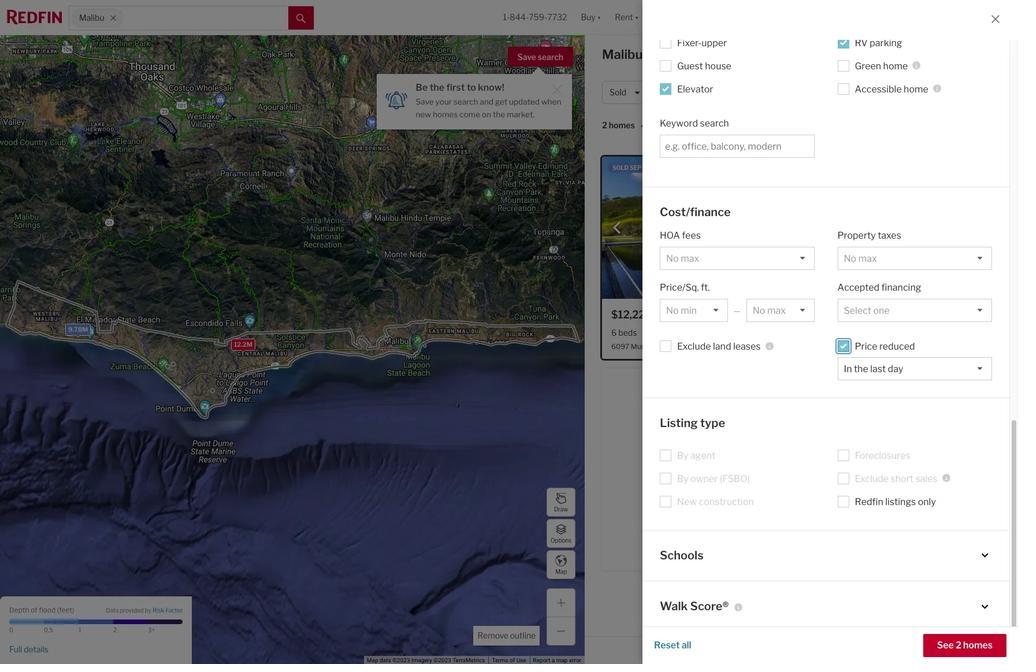 Task type: vqa. For each thing, say whether or not it's contained in the screenshot.
the "SEP"
yes



Task type: locate. For each thing, give the bounding box(es) containing it.
accepted
[[838, 282, 880, 293]]

1 beds from the left
[[619, 328, 637, 338]]

sold down ft.
[[695, 312, 710, 320]]

sold down financing at top right
[[894, 312, 909, 320]]

keyword search
[[660, 118, 729, 129]]

upper
[[702, 37, 727, 48]]

last sold price down ft.
[[679, 312, 728, 320]]

by for by owner (fsbo)
[[678, 473, 689, 484]]

the inside save your search and get updated when new homes come on the market.
[[493, 110, 505, 119]]

exclude short sales
[[855, 473, 938, 484]]

accessible home
[[855, 84, 929, 95]]

save up new
[[416, 97, 434, 106]]

land
[[713, 341, 732, 352]]

• inside button
[[950, 88, 953, 97]]

construction
[[699, 496, 754, 507]]

options button
[[547, 519, 576, 548]]

malibu, up sold button
[[602, 47, 646, 62]]

6
[[612, 328, 617, 338]]

malibu, right 'hwy,'
[[900, 342, 923, 351]]

2 horizontal spatial 2
[[956, 640, 962, 651]]

2 90265 from the left
[[936, 342, 959, 351]]

90265 right reduced
[[936, 342, 959, 351]]

32453
[[816, 342, 838, 351]]

homes down sold button
[[609, 120, 635, 130]]

• left sort
[[641, 121, 643, 131]]

0 horizontal spatial •
[[641, 121, 643, 131]]

the right be
[[430, 82, 445, 93]]

exclude up redfin
[[855, 473, 889, 484]]

1 horizontal spatial homes
[[609, 120, 635, 130]]

©2023 right data
[[393, 657, 410, 664]]

all filters • 8
[[913, 88, 960, 97]]

search down '7732'
[[538, 52, 564, 62]]

list box
[[660, 247, 815, 270], [838, 247, 993, 270], [660, 299, 728, 322], [747, 299, 815, 322], [838, 299, 993, 322], [838, 357, 993, 380]]

—
[[734, 306, 741, 316]]

1 horizontal spatial ©2023
[[434, 657, 451, 664]]

beds for $9,775,000
[[822, 328, 841, 338]]

last sold price down financing at top right
[[879, 312, 927, 320]]

fixer-upper
[[678, 37, 727, 48]]

terms
[[492, 657, 508, 664]]

beds right 7 at right
[[822, 328, 841, 338]]

13,
[[643, 164, 651, 171]]

2 vertical spatial 2
[[956, 640, 962, 651]]

taxes
[[878, 230, 902, 241]]

1 horizontal spatial •
[[950, 88, 953, 97]]

short
[[891, 473, 914, 484]]

save down 844-
[[518, 52, 536, 62]]

market
[[874, 50, 906, 61]]

2 vertical spatial search
[[700, 118, 729, 129]]

homes right see
[[964, 640, 993, 651]]

e.g. office, balcony, modern text field
[[665, 141, 810, 152]]

1 last sold price from the left
[[679, 312, 728, 320]]

2 right see
[[956, 640, 962, 651]]

1 90265 from the left
[[710, 342, 733, 351]]

2 horizontal spatial search
[[700, 118, 729, 129]]

1 horizontal spatial exclude
[[855, 473, 889, 484]]

1 horizontal spatial map
[[556, 568, 567, 575]]

$12,223,000
[[612, 309, 677, 321]]

data
[[380, 657, 391, 664]]

score®
[[691, 600, 729, 613]]

ca right reduced
[[925, 342, 935, 351]]

0 horizontal spatial the
[[430, 82, 445, 93]]

exclude left land
[[678, 341, 711, 352]]

1 vertical spatial home
[[904, 84, 929, 95]]

0 horizontal spatial malibu,
[[602, 47, 646, 62]]

owner
[[691, 473, 718, 484]]

favorite button checkbox
[[771, 308, 786, 323]]

0 horizontal spatial 90265
[[710, 342, 733, 351]]

report
[[533, 657, 551, 664]]

photo of 32453 pacific coast hwy, malibu, ca 90265 image
[[806, 157, 1000, 299]]

malibu
[[79, 13, 104, 23]]

of
[[31, 606, 37, 614], [510, 657, 515, 664]]

1 vertical spatial of
[[510, 657, 515, 664]]

2 inside see 2 homes button
[[956, 640, 962, 651]]

search up e.g. office, balcony, modern text box
[[700, 118, 729, 129]]

sales
[[916, 473, 938, 484]]

32453 pacific coast hwy, malibu, ca 90265
[[816, 342, 959, 351]]

2 last from the left
[[879, 312, 893, 320]]

1 vertical spatial the
[[493, 110, 505, 119]]

90265 left the leases
[[710, 342, 733, 351]]

exclude
[[678, 341, 711, 352], [855, 473, 889, 484]]

last up baths
[[879, 312, 893, 320]]

1 horizontal spatial last
[[879, 312, 893, 320]]

by left owner at the right bottom of the page
[[678, 473, 689, 484]]

of left flood
[[31, 606, 37, 614]]

0 vertical spatial •
[[950, 88, 953, 97]]

2 horizontal spatial ca
[[925, 342, 935, 351]]

1 horizontal spatial save
[[518, 52, 536, 62]]

2 by from the top
[[678, 473, 689, 484]]

map
[[556, 568, 567, 575], [367, 657, 378, 664]]

1 horizontal spatial 2
[[602, 120, 607, 130]]

save inside save your search and get updated when new homes come on the market.
[[416, 97, 434, 106]]

last down price/sq. ft.
[[679, 312, 694, 320]]

listings
[[886, 496, 916, 507]]

0 vertical spatial by
[[678, 450, 689, 461]]

1 horizontal spatial ca
[[699, 342, 709, 351]]

of left use
[[510, 657, 515, 664]]

2 horizontal spatial homes
[[964, 640, 993, 651]]

see 2 homes button
[[924, 634, 1007, 657]]

0 horizontal spatial of
[[31, 606, 37, 614]]

list box up ft.
[[660, 247, 815, 270]]

save for save search
[[518, 52, 536, 62]]

by left the agent at the bottom right
[[678, 450, 689, 461]]

the right on
[[493, 110, 505, 119]]

error
[[569, 657, 582, 664]]

1 vertical spatial save
[[416, 97, 434, 106]]

2 vertical spatial homes
[[964, 640, 993, 651]]

exclude for exclude land leases
[[678, 341, 711, 352]]

coast
[[863, 342, 882, 351]]

8
[[954, 88, 960, 97]]

price reduced
[[855, 341, 915, 352]]

1 horizontal spatial last sold price
[[879, 312, 927, 320]]

1 vertical spatial exclude
[[855, 473, 889, 484]]

save inside "button"
[[518, 52, 536, 62]]

6 beds
[[612, 328, 637, 338]]

0 vertical spatial search
[[538, 52, 564, 62]]

0 vertical spatial save
[[518, 52, 536, 62]]

exclude for exclude short sales
[[855, 473, 889, 484]]

0 vertical spatial homes
[[433, 110, 458, 119]]

beds right 6
[[619, 328, 637, 338]]

2 last sold price from the left
[[879, 312, 927, 320]]

2 beds from the left
[[822, 328, 841, 338]]

0 horizontal spatial sold
[[610, 88, 627, 97]]

1 vertical spatial search
[[454, 97, 478, 106]]

1 by from the top
[[678, 450, 689, 461]]

home
[[884, 60, 908, 71], [904, 84, 929, 95]]

1 horizontal spatial beds
[[822, 328, 841, 338]]

submit search image
[[297, 14, 306, 23]]

last for $9,775,000
[[879, 312, 893, 320]]

search inside save search "button"
[[538, 52, 564, 62]]

1 horizontal spatial the
[[493, 110, 505, 119]]

7
[[816, 328, 821, 338]]

list box right —
[[747, 299, 815, 322]]

ca left land
[[699, 342, 709, 351]]

• left 8
[[950, 88, 953, 97]]

see
[[937, 640, 954, 651]]

keyword
[[660, 118, 698, 129]]

1 horizontal spatial sold
[[695, 312, 710, 320]]

house, condo, multi-family, land
[[714, 88, 840, 97]]

©2023 right imagery
[[434, 657, 451, 664]]

0 horizontal spatial save
[[416, 97, 434, 106]]

condo,
[[743, 88, 770, 97]]

malibu, right way,
[[674, 342, 697, 351]]

all
[[913, 88, 924, 97]]

1
[[79, 627, 81, 634]]

2 down sold button
[[602, 120, 607, 130]]

)
[[72, 606, 74, 614]]

search up come
[[454, 97, 478, 106]]

0 vertical spatial of
[[31, 606, 37, 614]]

malibu,
[[602, 47, 646, 62], [674, 342, 697, 351], [900, 342, 923, 351]]

home for green home
[[884, 60, 908, 71]]

favorite button image
[[975, 308, 990, 323]]

sep
[[630, 164, 642, 171]]

remove outline button
[[474, 626, 540, 646]]

map inside map button
[[556, 568, 567, 575]]

:
[[666, 120, 668, 130]]

risk factor link
[[153, 607, 183, 615]]

a
[[552, 657, 555, 664]]

list box down reduced
[[838, 357, 993, 380]]

homes down your
[[433, 110, 458, 119]]

search inside save your search and get updated when new homes come on the market.
[[454, 97, 478, 106]]

price left —
[[711, 312, 728, 320]]

1 vertical spatial map
[[367, 657, 378, 664]]

map left data
[[367, 657, 378, 664]]

0 horizontal spatial map
[[367, 657, 378, 664]]

1 vertical spatial •
[[641, 121, 643, 131]]

search
[[538, 52, 564, 62], [454, 97, 478, 106], [700, 118, 729, 129]]

by owner (fsbo)
[[678, 473, 750, 484]]

1-844-759-7732 link
[[503, 12, 567, 22]]

0 horizontal spatial last sold price
[[679, 312, 728, 320]]

be the first to know! dialog
[[377, 67, 572, 129]]

come
[[460, 110, 480, 119]]

0 horizontal spatial search
[[454, 97, 478, 106]]

map down 'options' at the right
[[556, 568, 567, 575]]

0 horizontal spatial 2
[[113, 627, 117, 634]]

1 horizontal spatial 90265
[[936, 342, 959, 351]]

reset all
[[654, 640, 692, 651]]

see 2 homes
[[937, 640, 993, 651]]

updated
[[509, 97, 540, 106]]

0 horizontal spatial last
[[679, 312, 694, 320]]

2 inside 2 homes •
[[602, 120, 607, 130]]

to
[[467, 82, 476, 93]]

1 horizontal spatial search
[[538, 52, 564, 62]]

0 horizontal spatial ©2023
[[393, 657, 410, 664]]

0 horizontal spatial beds
[[619, 328, 637, 338]]

rv
[[855, 37, 868, 48]]

0 vertical spatial home
[[884, 60, 908, 71]]

elevator
[[678, 84, 714, 95]]

2 horizontal spatial sold
[[894, 312, 909, 320]]

ca
[[649, 47, 667, 62], [699, 342, 709, 351], [925, 342, 935, 351]]

way,
[[658, 342, 673, 351]]

homes inside save your search and get updated when new homes come on the market.
[[433, 110, 458, 119]]

2 horizontal spatial malibu,
[[900, 342, 923, 351]]

1 vertical spatial by
[[678, 473, 689, 484]]

draw
[[554, 506, 568, 513]]

0 vertical spatial the
[[430, 82, 445, 93]]

• for filters
[[950, 88, 953, 97]]

price up keyword
[[661, 88, 680, 97]]

1 vertical spatial homes
[[609, 120, 635, 130]]

pacific
[[839, 342, 861, 351]]

sort
[[649, 120, 666, 130]]

last sold price for $9,775,000
[[879, 312, 927, 320]]

0 vertical spatial map
[[556, 568, 567, 575]]

homes inside 2 homes •
[[609, 120, 635, 130]]

by for by agent
[[678, 450, 689, 461]]

full details button
[[9, 644, 49, 655]]

by
[[678, 450, 689, 461], [678, 473, 689, 484]]

save for save your search and get updated when new homes come on the market.
[[416, 97, 434, 106]]

on
[[482, 110, 491, 119]]

depth of flood ( feet )
[[9, 606, 74, 614]]

1-844-759-7732
[[503, 12, 567, 22]]

full details
[[9, 644, 49, 654]]

ca left homes
[[649, 47, 667, 62]]

1 vertical spatial 2
[[113, 627, 117, 634]]

first
[[447, 82, 465, 93]]

price down baths
[[855, 341, 878, 352]]

0 vertical spatial exclude
[[678, 341, 711, 352]]

0 horizontal spatial homes
[[433, 110, 458, 119]]

family,
[[794, 88, 819, 97]]

sort :
[[649, 120, 668, 130]]

0 vertical spatial 2
[[602, 120, 607, 130]]

6097
[[612, 342, 630, 351]]

sold up 2 homes •
[[610, 88, 627, 97]]

1 last from the left
[[679, 312, 694, 320]]

1 horizontal spatial of
[[510, 657, 515, 664]]

price/sq.
[[660, 282, 699, 293]]

photo of 6097 murphy way, malibu, ca 90265 image
[[602, 157, 795, 299]]

0 horizontal spatial exclude
[[678, 341, 711, 352]]

2 down data
[[113, 627, 117, 634]]

sold for $12,223,000
[[695, 312, 710, 320]]

• inside 2 homes •
[[641, 121, 643, 131]]



Task type: describe. For each thing, give the bounding box(es) containing it.
baths
[[858, 328, 880, 338]]

imagery
[[412, 657, 432, 664]]

for
[[715, 47, 733, 62]]

parking
[[870, 37, 903, 48]]

new
[[416, 110, 431, 119]]

list box down financing at top right
[[838, 299, 993, 322]]

1 horizontal spatial malibu,
[[674, 342, 697, 351]]

last for $12,223,000
[[679, 312, 694, 320]]

sold for $9,775,000
[[894, 312, 909, 320]]

property taxes
[[838, 230, 902, 241]]

remove malibu image
[[110, 14, 117, 21]]

1-
[[503, 12, 510, 22]]

of for terms
[[510, 657, 515, 664]]

hoa fees
[[660, 230, 701, 241]]

flood
[[39, 606, 56, 614]]

house, condo, multi-family, land button
[[707, 81, 840, 104]]

baths
[[843, 88, 865, 97]]

fixer-
[[678, 37, 702, 48]]

beds
[[817, 88, 837, 97]]

beds / baths
[[817, 88, 865, 97]]

of for depth
[[31, 606, 37, 614]]

0.5
[[44, 627, 53, 634]]

fees
[[682, 230, 701, 241]]

green
[[855, 60, 882, 71]]

your
[[436, 97, 452, 106]]

google image
[[3, 649, 41, 664]]

schools
[[660, 548, 704, 562]]

land
[[821, 88, 840, 97]]

10 baths
[[847, 328, 880, 338]]

cost/finance
[[660, 205, 731, 219]]

feet
[[59, 606, 72, 614]]

home for accessible home
[[904, 84, 929, 95]]

hoa
[[660, 230, 680, 241]]

price down financing at top right
[[910, 312, 927, 320]]

7732
[[548, 12, 567, 22]]

map
[[557, 657, 568, 664]]

new construction
[[678, 496, 754, 507]]

get
[[495, 97, 508, 106]]

walk score® link
[[660, 599, 993, 615]]

reset all button
[[654, 634, 692, 657]]

favorite button image
[[771, 308, 786, 323]]

search for save search
[[538, 52, 564, 62]]

0
[[9, 627, 13, 634]]

1 ©2023 from the left
[[393, 657, 410, 664]]

map data ©2023  imagery ©2023 terrametrics
[[367, 657, 485, 664]]

ft.
[[701, 282, 710, 293]]

guest house
[[678, 60, 732, 71]]

redfin
[[855, 496, 884, 507]]

map region
[[0, 0, 612, 664]]

0 horizontal spatial ca
[[649, 47, 667, 62]]

be the first to know!
[[416, 82, 505, 93]]

walk
[[660, 600, 688, 613]]

7 beds
[[816, 328, 841, 338]]

list box down price/sq. ft.
[[660, 299, 728, 322]]

map button
[[547, 550, 576, 579]]

listing type
[[660, 416, 726, 430]]

9.78m
[[68, 326, 88, 334]]

sold inside button
[[610, 88, 627, 97]]

last sold price for $12,223,000
[[679, 312, 728, 320]]

factor
[[166, 607, 183, 614]]

search for keyword search
[[700, 118, 729, 129]]

2023
[[652, 164, 667, 171]]

price inside button
[[661, 88, 680, 97]]

be
[[416, 82, 428, 93]]

2 for 2
[[113, 627, 117, 634]]

terrametrics
[[453, 657, 485, 664]]

full
[[9, 644, 22, 654]]

walk score®
[[660, 600, 729, 613]]

new
[[678, 496, 697, 507]]

2 ©2023 from the left
[[434, 657, 451, 664]]

map for map
[[556, 568, 567, 575]]

759-
[[529, 12, 548, 22]]

hwy,
[[883, 342, 899, 351]]

filters
[[925, 88, 948, 97]]

recommended button
[[668, 120, 738, 131]]

list box up financing at top right
[[838, 247, 993, 270]]

remove
[[478, 631, 509, 641]]

save search
[[518, 52, 564, 62]]

(
[[57, 606, 59, 614]]

by agent
[[678, 450, 716, 461]]

report a map error link
[[533, 657, 582, 664]]

data
[[106, 607, 119, 614]]

2 for 2 homes •
[[602, 120, 607, 130]]

malibu, ca homes for sale
[[602, 47, 762, 62]]

beds for $12,223,000
[[619, 328, 637, 338]]

by
[[145, 607, 151, 614]]

details
[[24, 644, 49, 654]]

house,
[[714, 88, 741, 97]]

sold
[[613, 164, 629, 171]]

favorite button checkbox
[[975, 308, 990, 323]]

homes inside button
[[964, 640, 993, 651]]

insights
[[908, 50, 943, 61]]

know!
[[478, 82, 505, 93]]

draw button
[[547, 488, 576, 517]]

844-
[[510, 12, 529, 22]]

previous button image
[[612, 222, 623, 234]]

provided
[[120, 607, 144, 614]]

map for map data ©2023  imagery ©2023 terrametrics
[[367, 657, 378, 664]]

• for homes
[[641, 121, 643, 131]]

agent
[[691, 450, 716, 461]]



